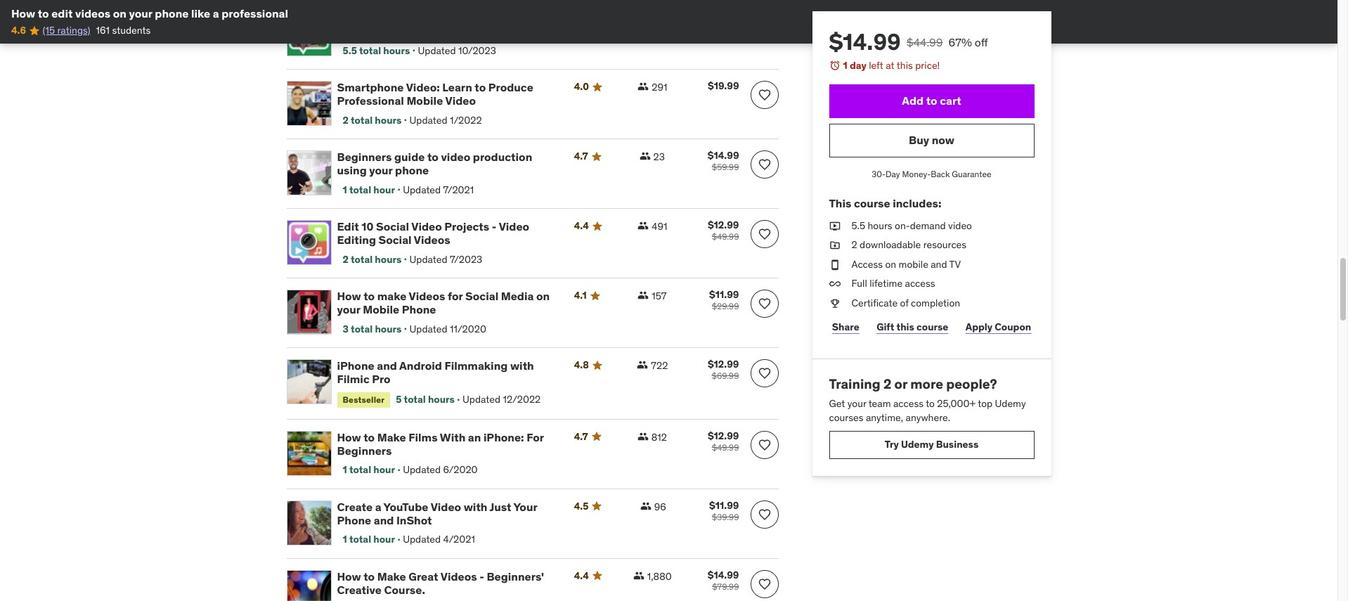 Task type: describe. For each thing, give the bounding box(es) containing it.
updated for to
[[403, 183, 441, 196]]

for
[[527, 430, 544, 444]]

how for how to make great videos - beginners' creative course.
[[337, 569, 361, 584]]

edit inside video editing on iphone & android! edit smartphone videos!
[[526, 11, 548, 25]]

$11.99 for create a youtube video with just your phone and inshot
[[709, 499, 739, 512]]

inshot
[[397, 513, 432, 527]]

video inside beginners guide to video production using your phone
[[441, 150, 471, 164]]

hours for updated 7/2023
[[375, 253, 402, 266]]

completion
[[911, 297, 961, 309]]

hours up downloadable
[[868, 219, 893, 232]]

beginners inside how to make films with an iphone: for beginners
[[337, 444, 392, 458]]

4.0
[[574, 80, 589, 93]]

course.
[[384, 583, 425, 597]]

and inside create a youtube video with just your phone and inshot
[[374, 513, 394, 527]]

total for beginners guide to video production using your phone
[[349, 183, 371, 196]]

beginners guide to video production using your phone link
[[337, 150, 557, 178]]

4.6
[[11, 24, 26, 37]]

0 vertical spatial phone
[[155, 6, 189, 20]]

video inside video editing on iphone & android! edit smartphone videos!
[[337, 11, 368, 25]]

12/2022
[[503, 393, 541, 406]]

an
[[468, 430, 481, 444]]

certificate of completion
[[852, 297, 961, 309]]

how to make great videos - beginners' creative course. link
[[337, 569, 557, 597]]

for
[[448, 289, 463, 303]]

1 total hour for how
[[343, 464, 395, 476]]

share
[[832, 321, 860, 333]]

creative
[[337, 583, 382, 597]]

full lifetime access
[[852, 277, 936, 290]]

xsmall image up 'share'
[[829, 297, 841, 310]]

2 this from the top
[[897, 321, 915, 333]]

updated for social
[[410, 253, 448, 266]]

iphone inside video editing on iphone & android! edit smartphone videos!
[[428, 11, 465, 25]]

mobile inside smartphone video: learn to produce professional mobile video
[[407, 94, 443, 108]]

phone inside beginners guide to video production using your phone
[[395, 163, 429, 178]]

demand
[[910, 219, 946, 232]]

xsmall image for edit 10 social video projects - video editing social videos
[[638, 220, 649, 231]]

1 this from the top
[[897, 59, 913, 72]]

editing inside edit 10 social video projects - video editing social videos
[[337, 233, 376, 247]]

updated 1/2022
[[410, 114, 482, 126]]

includes:
[[893, 196, 942, 211]]

more
[[911, 375, 944, 392]]

5
[[396, 393, 402, 406]]

video inside create a youtube video with just your phone and inshot
[[431, 500, 461, 514]]

$14.99 for $14.99 $59.99
[[708, 149, 739, 162]]

$14.99 for $14.99 $79.99
[[708, 569, 739, 581]]

4.1
[[574, 289, 587, 302]]

updated for learn
[[410, 114, 448, 126]]

wishlist image for beginners guide to video production using your phone
[[758, 158, 772, 172]]

total for how to make videos for social media on your mobile phone
[[351, 322, 373, 335]]

training 2 or more people? get your team access to 25,000+ top udemy courses anytime, anywhere.
[[829, 375, 1026, 424]]

day
[[886, 168, 900, 179]]

2 down the professional
[[343, 114, 349, 126]]

just
[[490, 500, 511, 514]]

social inside how to make videos for social media on your mobile phone
[[466, 289, 499, 303]]

157
[[652, 290, 667, 302]]

$12.99 $49.99 for edit 10 social video projects - video editing social videos
[[708, 219, 739, 242]]

- for beginners'
[[480, 569, 484, 584]]

great
[[409, 569, 438, 584]]

video editing on iphone & android! edit smartphone videos!
[[337, 11, 548, 38]]

hours for updated 10/2023
[[383, 44, 410, 57]]

5.5 total hours
[[343, 44, 410, 57]]

$44.99
[[907, 35, 943, 49]]

beginners guide to video production using your phone
[[337, 150, 532, 178]]

4.5
[[574, 500, 589, 513]]

to up (15
[[38, 6, 49, 20]]

apply
[[966, 321, 993, 333]]

iphone and android filmmaking with filmic pro
[[337, 359, 534, 386]]

updated for youtube
[[403, 533, 441, 546]]

make for course.
[[377, 569, 406, 584]]

xsmall image for 96
[[640, 501, 652, 512]]

wishlist image for smartphone video: learn to produce professional mobile video
[[758, 88, 772, 102]]

udemy inside training 2 or more people? get your team access to 25,000+ top udemy courses anytime, anywhere.
[[995, 398, 1026, 410]]

smartphone video: learn to produce professional mobile video
[[337, 80, 534, 108]]

how to edit videos on your phone like a professional
[[11, 6, 288, 20]]

hours for updated 12/2022
[[428, 393, 455, 406]]

professional
[[222, 6, 288, 20]]

ratings)
[[57, 24, 90, 37]]

$12.99 for how to make films with an iphone: for beginners
[[708, 430, 739, 442]]

left
[[869, 59, 884, 72]]

get
[[829, 398, 845, 410]]

resources
[[924, 238, 967, 251]]

xsmall image for iphone and android filmmaking with filmic pro
[[637, 359, 649, 371]]

edit
[[51, 6, 73, 20]]

make for beginners
[[377, 430, 406, 444]]

xsmall image for 5.5 hours on-demand video
[[829, 219, 841, 233]]

create a youtube video with just your phone and inshot link
[[337, 500, 557, 528]]

android!
[[477, 11, 523, 25]]

editing inside video editing on iphone & android! edit smartphone videos!
[[370, 11, 409, 25]]

and inside iphone and android filmmaking with filmic pro
[[377, 359, 397, 373]]

$12.99 for edit 10 social video projects - video editing social videos
[[708, 219, 739, 231]]

coupon
[[995, 321, 1032, 333]]

your
[[514, 500, 537, 514]]

$14.99 $59.99
[[708, 149, 739, 172]]

price!
[[916, 59, 940, 72]]

2 total hours for video:
[[343, 114, 402, 126]]

on-
[[895, 219, 910, 232]]

your inside beginners guide to video production using your phone
[[369, 163, 393, 178]]

10/2023
[[458, 44, 496, 57]]

on inside video editing on iphone & android! edit smartphone videos!
[[412, 11, 425, 25]]

1,880
[[647, 570, 672, 583]]

to inside smartphone video: learn to produce professional mobile video
[[475, 80, 486, 94]]

$49.99 for edit 10 social video projects - video editing social videos
[[712, 231, 739, 242]]

your inside how to make videos for social media on your mobile phone
[[337, 303, 361, 317]]

add to cart
[[902, 94, 962, 108]]

$11.99 $39.99
[[709, 499, 739, 522]]

add to cart button
[[829, 84, 1035, 118]]

this course includes:
[[829, 196, 942, 211]]

10
[[362, 220, 374, 234]]

videos
[[75, 6, 111, 20]]

4.7 for beginners guide to video production using your phone
[[574, 150, 588, 163]]

iphone and android filmmaking with filmic pro link
[[337, 359, 557, 386]]

a inside create a youtube video with just your phone and inshot
[[375, 500, 381, 514]]

how for how to make films with an iphone: for beginners
[[337, 430, 361, 444]]

$12.99 $69.99
[[708, 358, 739, 381]]

0 vertical spatial course
[[854, 196, 891, 211]]

xsmall image for 812
[[637, 431, 649, 442]]

1 horizontal spatial video
[[949, 219, 972, 232]]

updated 7/2021
[[403, 183, 474, 196]]

projects
[[445, 220, 490, 234]]

guarantee
[[952, 168, 992, 179]]

business
[[936, 438, 979, 451]]

using
[[337, 163, 367, 178]]

wishlist image for create a youtube video with just your phone and inshot
[[758, 508, 772, 522]]

with for filmmaking
[[510, 359, 534, 373]]

how for how to make videos for social media on your mobile phone
[[337, 289, 361, 303]]

4.7 for how to make films with an iphone: for beginners
[[574, 430, 588, 443]]

hours for updated 1/2022
[[375, 114, 402, 126]]

xsmall image for access on mobile and tv
[[829, 258, 841, 272]]

top
[[978, 398, 993, 410]]

video inside smartphone video: learn to produce professional mobile video
[[445, 94, 476, 108]]

3
[[343, 322, 349, 335]]

films
[[409, 430, 438, 444]]

try udemy business link
[[829, 431, 1035, 459]]

4.4 for 491
[[574, 220, 589, 232]]

2 up 3
[[343, 253, 349, 266]]

5.5 for 5.5 total hours
[[343, 44, 357, 57]]

media
[[501, 289, 534, 303]]

access on mobile and tv
[[852, 258, 961, 271]]

guide
[[394, 150, 425, 164]]

4/2021
[[443, 533, 475, 546]]

1 for beginners guide to video production using your phone
[[343, 183, 347, 196]]

anytime,
[[866, 411, 904, 424]]

812
[[652, 431, 667, 444]]

access
[[852, 258, 883, 271]]

$12.99 for iphone and android filmmaking with filmic pro
[[708, 358, 739, 371]]

to inside how to make great videos - beginners' creative course.
[[364, 569, 375, 584]]

training
[[829, 375, 881, 392]]

$14.99 $44.99 67% off
[[829, 27, 988, 56]]

hour for a
[[374, 533, 395, 546]]

create
[[337, 500, 373, 514]]

total right the 5
[[404, 393, 426, 406]]



Task type: vqa. For each thing, say whether or not it's contained in the screenshot.


Task type: locate. For each thing, give the bounding box(es) containing it.
total
[[359, 44, 381, 57], [351, 114, 373, 126], [349, 183, 371, 196], [351, 253, 373, 266], [351, 322, 373, 335], [404, 393, 426, 406], [349, 464, 371, 476], [349, 533, 371, 546]]

2 1 total hour from the top
[[343, 464, 395, 476]]

video up 'updated 7/2023'
[[412, 220, 442, 234]]

to inside button
[[927, 94, 938, 108]]

(15
[[43, 24, 55, 37]]

wishlist image
[[758, 227, 772, 241], [758, 297, 772, 311], [758, 366, 772, 381]]

2 make from the top
[[377, 569, 406, 584]]

mobile up updated 1/2022
[[407, 94, 443, 108]]

0 vertical spatial 1 total hour
[[343, 183, 395, 196]]

xsmall image for 1,880
[[633, 570, 645, 581]]

updated 7/2023
[[410, 253, 483, 266]]

0 vertical spatial 2 total hours
[[343, 114, 402, 126]]

$12.99 down $59.99
[[708, 219, 739, 231]]

access down mobile on the top of page
[[905, 277, 936, 290]]

of
[[900, 297, 909, 309]]

hour up youtube
[[374, 464, 395, 476]]

0 vertical spatial $14.99
[[829, 27, 901, 56]]

$11.99 right 157
[[709, 288, 739, 301]]

2 $12.99 from the top
[[708, 358, 739, 371]]

how to make films with an iphone: for beginners link
[[337, 430, 557, 458]]

2 vertical spatial wishlist image
[[758, 366, 772, 381]]

$12.99 down $29.99 in the bottom right of the page
[[708, 358, 739, 371]]

make
[[377, 289, 407, 303]]

smartphone
[[337, 24, 404, 38], [337, 80, 404, 94]]

editing up 5.5 total hours
[[370, 11, 409, 25]]

share button
[[829, 313, 863, 341]]

how up 3
[[337, 289, 361, 303]]

make
[[377, 430, 406, 444], [377, 569, 406, 584]]

edit left 10 at the top
[[337, 220, 359, 234]]

total up the professional
[[359, 44, 381, 57]]

edit
[[526, 11, 548, 25], [337, 220, 359, 234]]

1 wishlist image from the top
[[758, 227, 772, 241]]

udemy right "top"
[[995, 398, 1026, 410]]

2 up access
[[852, 238, 858, 251]]

hour down youtube
[[374, 533, 395, 546]]

smartphone video: learn to produce professional mobile video link
[[337, 80, 557, 108]]

with left just
[[464, 500, 488, 514]]

videos left the for
[[409, 289, 445, 303]]

1 total hour down using
[[343, 183, 395, 196]]

phone up updated 11/2020
[[402, 303, 436, 317]]

0 vertical spatial iphone
[[428, 11, 465, 25]]

0 vertical spatial videos
[[414, 233, 451, 247]]

1 vertical spatial edit
[[337, 220, 359, 234]]

1 make from the top
[[377, 430, 406, 444]]

video up 1/2022
[[445, 94, 476, 108]]

0 vertical spatial beginners
[[337, 150, 392, 164]]

$11.99 for how to make videos for social media on your mobile phone
[[709, 288, 739, 301]]

hours down make
[[375, 322, 402, 335]]

android
[[399, 359, 442, 373]]

with inside iphone and android filmmaking with filmic pro
[[510, 359, 534, 373]]

with for video
[[464, 500, 488, 514]]

videos up 'updated 7/2023'
[[414, 233, 451, 247]]

1 vertical spatial $12.99 $49.99
[[708, 430, 739, 453]]

1 vertical spatial udemy
[[901, 438, 934, 451]]

1 2 total hours from the top
[[343, 114, 402, 126]]

2 4.7 from the top
[[574, 430, 588, 443]]

2 $12.99 $49.99 from the top
[[708, 430, 739, 453]]

1 vertical spatial $49.99
[[712, 442, 739, 453]]

0 vertical spatial $49.99
[[712, 231, 739, 242]]

updated 11/2020
[[410, 322, 487, 335]]

0 vertical spatial editing
[[370, 11, 409, 25]]

1 vertical spatial a
[[375, 500, 381, 514]]

0 vertical spatial make
[[377, 430, 406, 444]]

5 total hours
[[396, 393, 455, 406]]

smartphone inside smartphone video: learn to produce professional mobile video
[[337, 80, 404, 94]]

$49.99 for how to make films with an iphone: for beginners
[[712, 442, 739, 453]]

beginners left guide
[[337, 150, 392, 164]]

1 vertical spatial course
[[917, 321, 949, 333]]

30-day money-back guarantee
[[872, 168, 992, 179]]

how
[[11, 6, 35, 20], [337, 289, 361, 303], [337, 430, 361, 444], [337, 569, 361, 584]]

udemy
[[995, 398, 1026, 410], [901, 438, 934, 451]]

to right guide
[[427, 150, 439, 164]]

this
[[897, 59, 913, 72], [897, 321, 915, 333]]

1 for create a youtube video with just your phone and inshot
[[343, 533, 347, 546]]

xsmall image down this
[[829, 238, 841, 252]]

1 1 total hour from the top
[[343, 183, 395, 196]]

xsmall image down this
[[829, 219, 841, 233]]

course down 30-
[[854, 196, 891, 211]]

learn
[[442, 80, 472, 94]]

2 total hours down the professional
[[343, 114, 402, 126]]

hours down the videos!
[[383, 44, 410, 57]]

$14.99 right 23
[[708, 149, 739, 162]]

to inside beginners guide to video production using your phone
[[427, 150, 439, 164]]

96
[[654, 501, 666, 513]]

2 $49.99 from the top
[[712, 442, 739, 453]]

3 $12.99 from the top
[[708, 430, 739, 442]]

phone inside create a youtube video with just your phone and inshot
[[337, 513, 371, 527]]

video up 7/2021
[[441, 150, 471, 164]]

1 $12.99 from the top
[[708, 219, 739, 231]]

5 wishlist image from the top
[[758, 577, 772, 591]]

how inside how to make films with an iphone: for beginners
[[337, 430, 361, 444]]

updated for make
[[403, 464, 441, 476]]

$39.99
[[712, 512, 739, 522]]

2 $11.99 from the top
[[709, 499, 739, 512]]

0 horizontal spatial phone
[[155, 6, 189, 20]]

2 4.4 from the top
[[574, 569, 589, 582]]

0 vertical spatial smartphone
[[337, 24, 404, 38]]

1 vertical spatial $14.99
[[708, 149, 739, 162]]

1 vertical spatial 1 total hour
[[343, 464, 395, 476]]

2 vertical spatial $14.99
[[708, 569, 739, 581]]

how inside how to make videos for social media on your mobile phone
[[337, 289, 361, 303]]

make inside how to make films with an iphone: for beginners
[[377, 430, 406, 444]]

0 vertical spatial -
[[492, 220, 497, 234]]

2 wishlist image from the top
[[758, 297, 772, 311]]

1 vertical spatial 4.7
[[574, 430, 588, 443]]

0 vertical spatial with
[[510, 359, 534, 373]]

1 vertical spatial 2 total hours
[[343, 253, 402, 266]]

$29.99
[[712, 301, 739, 312]]

beginners down bestseller
[[337, 444, 392, 458]]

how to make videos for social media on your mobile phone
[[337, 289, 550, 317]]

0 vertical spatial $12.99 $49.99
[[708, 219, 739, 242]]

off
[[975, 35, 988, 49]]

0 horizontal spatial edit
[[337, 220, 359, 234]]

to up anywhere.
[[926, 398, 935, 410]]

xsmall image left 491
[[638, 220, 649, 231]]

hour for to
[[374, 464, 395, 476]]

1 total hour down create
[[343, 533, 395, 546]]

your up 3
[[337, 303, 361, 317]]

xsmall image for beginners guide to video production using your phone
[[639, 151, 651, 162]]

2 hour from the top
[[374, 464, 395, 476]]

xsmall image for how to make videos for social media on your mobile phone
[[638, 290, 649, 301]]

iphone up bestseller
[[337, 359, 375, 373]]

$79.99
[[712, 581, 739, 592]]

how to make films with an iphone: for beginners
[[337, 430, 544, 458]]

0 vertical spatial this
[[897, 59, 913, 72]]

on up updated 10/2023
[[412, 11, 425, 25]]

1 vertical spatial phone
[[395, 163, 429, 178]]

1 vertical spatial with
[[464, 500, 488, 514]]

1 vertical spatial videos
[[409, 289, 445, 303]]

$14.99 for $14.99 $44.99 67% off
[[829, 27, 901, 56]]

1 total hour for create
[[343, 533, 395, 546]]

$14.99 $79.99
[[708, 569, 739, 592]]

1 $11.99 from the top
[[709, 288, 739, 301]]

1 vertical spatial and
[[377, 359, 397, 373]]

tv
[[950, 258, 961, 271]]

5.5
[[343, 44, 357, 57], [852, 219, 866, 232]]

23
[[654, 151, 665, 163]]

491
[[652, 220, 668, 233]]

2 beginners from the top
[[337, 444, 392, 458]]

updated down smartphone video: learn to produce professional mobile video
[[410, 114, 448, 126]]

1 vertical spatial smartphone
[[337, 80, 404, 94]]

your up students
[[129, 6, 152, 20]]

0 vertical spatial and
[[931, 258, 948, 271]]

4.7 down 4.0
[[574, 150, 588, 163]]

1/2022
[[450, 114, 482, 126]]

0 vertical spatial phone
[[402, 303, 436, 317]]

4 wishlist image from the top
[[758, 508, 772, 522]]

updated 12/2022
[[463, 393, 541, 406]]

updated down the videos!
[[418, 44, 456, 57]]

video up 5.5 total hours
[[337, 11, 368, 25]]

1 right alarm icon
[[843, 59, 848, 72]]

1 horizontal spatial mobile
[[407, 94, 443, 108]]

1 horizontal spatial phone
[[402, 303, 436, 317]]

wishlist image for edit 10 social video projects - video editing social videos
[[758, 227, 772, 241]]

1 horizontal spatial edit
[[526, 11, 548, 25]]

with inside create a youtube video with just your phone and inshot
[[464, 500, 488, 514]]

0 vertical spatial edit
[[526, 11, 548, 25]]

phone inside how to make videos for social media on your mobile phone
[[402, 303, 436, 317]]

money-
[[902, 168, 931, 179]]

1 horizontal spatial 5.5
[[852, 219, 866, 232]]

1 vertical spatial wishlist image
[[758, 297, 772, 311]]

total for how to make films with an iphone: for beginners
[[349, 464, 371, 476]]

mobile inside how to make videos for social media on your mobile phone
[[363, 303, 400, 317]]

hour for guide
[[374, 183, 395, 196]]

make inside how to make great videos - beginners' creative course.
[[377, 569, 406, 584]]

xsmall image left 96
[[640, 501, 652, 512]]

0 vertical spatial 4.7
[[574, 150, 588, 163]]

videos inside edit 10 social video projects - video editing social videos
[[414, 233, 451, 247]]

0 horizontal spatial phone
[[337, 513, 371, 527]]

1 total hour for beginners
[[343, 183, 395, 196]]

total right 3
[[351, 322, 373, 335]]

0 vertical spatial 4.4
[[574, 220, 589, 232]]

smartphone up 5.5 total hours
[[337, 24, 404, 38]]

total up create
[[349, 464, 371, 476]]

on down downloadable
[[886, 258, 897, 271]]

&
[[468, 11, 475, 25]]

xsmall image for full lifetime access
[[829, 277, 841, 291]]

hours down iphone and android filmmaking with filmic pro link
[[428, 393, 455, 406]]

2 total hours down 10 at the top
[[343, 253, 402, 266]]

wishlist image for how to make films with an iphone: for beginners
[[758, 438, 772, 452]]

0 horizontal spatial video
[[441, 150, 471, 164]]

$49.99 up "$11.99 $29.99"
[[712, 231, 739, 242]]

0 horizontal spatial with
[[464, 500, 488, 514]]

how to make great videos - beginners' creative course.
[[337, 569, 544, 597]]

1 horizontal spatial a
[[375, 500, 381, 514]]

beginners
[[337, 150, 392, 164], [337, 444, 392, 458]]

total for edit 10 social video projects - video editing social videos
[[351, 253, 373, 266]]

1 horizontal spatial udemy
[[995, 398, 1026, 410]]

on up 161 students
[[113, 6, 127, 20]]

edit 10 social video projects - video editing social videos
[[337, 220, 530, 247]]

course down the completion at the right
[[917, 321, 949, 333]]

apply coupon
[[966, 321, 1032, 333]]

1 wishlist image from the top
[[758, 88, 772, 102]]

your inside training 2 or more people? get your team access to 25,000+ top udemy courses anytime, anywhere.
[[848, 398, 867, 410]]

2 vertical spatial hour
[[374, 533, 395, 546]]

2 total hours for 10
[[343, 253, 402, 266]]

videos right great
[[441, 569, 477, 584]]

iphone inside iphone and android filmmaking with filmic pro
[[337, 359, 375, 373]]

access down or
[[894, 398, 924, 410]]

smartphone inside video editing on iphone & android! edit smartphone videos!
[[337, 24, 404, 38]]

hour
[[374, 183, 395, 196], [374, 464, 395, 476], [374, 533, 395, 546]]

1 horizontal spatial iphone
[[428, 11, 465, 25]]

$11.99 $29.99
[[709, 288, 739, 312]]

a right create
[[375, 500, 381, 514]]

1 vertical spatial video
[[949, 219, 972, 232]]

1 vertical spatial 5.5
[[852, 219, 866, 232]]

and left android
[[377, 359, 397, 373]]

lifetime
[[870, 277, 903, 290]]

iphone:
[[484, 430, 524, 444]]

- left beginners'
[[480, 569, 484, 584]]

xsmall image left 157
[[638, 290, 649, 301]]

udemy right try
[[901, 438, 934, 451]]

add
[[902, 94, 924, 108]]

5.5 hours on-demand video
[[852, 219, 972, 232]]

total for smartphone video: learn to produce professional mobile video
[[351, 114, 373, 126]]

xsmall image left 23
[[639, 151, 651, 162]]

video right projects
[[499, 220, 530, 234]]

$12.99
[[708, 219, 739, 231], [708, 358, 739, 371], [708, 430, 739, 442]]

total down the professional
[[351, 114, 373, 126]]

1 horizontal spatial -
[[492, 220, 497, 234]]

1 beginners from the top
[[337, 150, 392, 164]]

videos inside how to make videos for social media on your mobile phone
[[409, 289, 445, 303]]

and left inshot
[[374, 513, 394, 527]]

to inside how to make videos for social media on your mobile phone
[[364, 289, 375, 303]]

1 vertical spatial -
[[480, 569, 484, 584]]

xsmall image left 722
[[637, 359, 649, 371]]

how inside how to make great videos - beginners' creative course.
[[337, 569, 361, 584]]

1 vertical spatial $11.99
[[709, 499, 739, 512]]

videos inside how to make great videos - beginners' creative course.
[[441, 569, 477, 584]]

your right using
[[369, 163, 393, 178]]

total down 10 at the top
[[351, 253, 373, 266]]

total down using
[[349, 183, 371, 196]]

0 vertical spatial udemy
[[995, 398, 1026, 410]]

to inside training 2 or more people? get your team access to 25,000+ top udemy courses anytime, anywhere.
[[926, 398, 935, 410]]

videos!
[[406, 24, 446, 38]]

bestseller
[[343, 394, 385, 405]]

0 vertical spatial $11.99
[[709, 288, 739, 301]]

2 vertical spatial videos
[[441, 569, 477, 584]]

3 1 total hour from the top
[[343, 533, 395, 546]]

certificate
[[852, 297, 898, 309]]

- for video
[[492, 220, 497, 234]]

161 students
[[96, 24, 151, 37]]

how left course.
[[337, 569, 361, 584]]

1 vertical spatial beginners
[[337, 444, 392, 458]]

5.5 up the professional
[[343, 44, 357, 57]]

0 vertical spatial $12.99
[[708, 219, 739, 231]]

total for create a youtube video with just your phone and inshot
[[349, 533, 371, 546]]

$14.99 up the "day"
[[829, 27, 901, 56]]

4.7 right the for
[[574, 430, 588, 443]]

1 4.4 from the top
[[574, 220, 589, 232]]

wishlist image for iphone and android filmmaking with filmic pro
[[758, 366, 772, 381]]

1 smartphone from the top
[[337, 24, 404, 38]]

2 vertical spatial 1 total hour
[[343, 533, 395, 546]]

how up 4.6 on the left of the page
[[11, 6, 35, 20]]

anywhere.
[[906, 411, 951, 424]]

updated for make
[[410, 322, 448, 335]]

updated down filmmaking
[[463, 393, 501, 406]]

to right learn
[[475, 80, 486, 94]]

0 horizontal spatial udemy
[[901, 438, 934, 451]]

updated down beginners guide to video production using your phone
[[403, 183, 441, 196]]

- inside edit 10 social video projects - video editing social videos
[[492, 220, 497, 234]]

xsmall image left "291"
[[638, 81, 649, 92]]

this right gift
[[897, 321, 915, 333]]

0 vertical spatial video
[[441, 150, 471, 164]]

and left tv
[[931, 258, 948, 271]]

1 4.7 from the top
[[574, 150, 588, 163]]

3 hour from the top
[[374, 533, 395, 546]]

buy now button
[[829, 123, 1035, 157]]

1 $12.99 $49.99 from the top
[[708, 219, 739, 242]]

0 vertical spatial a
[[213, 6, 219, 20]]

0 horizontal spatial mobile
[[363, 303, 400, 317]]

beginners'
[[487, 569, 544, 584]]

1 vertical spatial phone
[[337, 513, 371, 527]]

1 vertical spatial editing
[[337, 233, 376, 247]]

wishlist image for how to make videos for social media on your mobile phone
[[758, 297, 772, 311]]

buy
[[909, 133, 930, 147]]

5.5 for 5.5 hours on-demand video
[[852, 219, 866, 232]]

xsmall image
[[639, 151, 651, 162], [638, 220, 649, 231], [829, 238, 841, 252], [638, 290, 649, 301], [829, 297, 841, 310], [637, 359, 649, 371]]

wishlist image
[[758, 88, 772, 102], [758, 158, 772, 172], [758, 438, 772, 452], [758, 508, 772, 522], [758, 577, 772, 591]]

2 2 total hours from the top
[[343, 253, 402, 266]]

a
[[213, 6, 219, 20], [375, 500, 381, 514]]

4.8
[[574, 359, 589, 371]]

3 total hours
[[343, 322, 402, 335]]

1 for how to make films with an iphone: for beginners
[[343, 464, 347, 476]]

2 inside training 2 or more people? get your team access to 25,000+ top udemy courses anytime, anywhere.
[[884, 375, 892, 392]]

3 wishlist image from the top
[[758, 438, 772, 452]]

1 vertical spatial 4.4
[[574, 569, 589, 582]]

4.4 for 1,880
[[574, 569, 589, 582]]

1 vertical spatial mobile
[[363, 303, 400, 317]]

apply coupon button
[[963, 313, 1035, 341]]

filmmaking
[[445, 359, 508, 373]]

gift this course
[[877, 321, 949, 333]]

6/2020
[[443, 464, 478, 476]]

2 smartphone from the top
[[337, 80, 404, 94]]

or
[[895, 375, 908, 392]]

updated down edit 10 social video projects - video editing social videos on the top of the page
[[410, 253, 448, 266]]

- right projects
[[492, 220, 497, 234]]

1 vertical spatial hour
[[374, 464, 395, 476]]

how for how to edit videos on your phone like a professional
[[11, 6, 35, 20]]

1 vertical spatial access
[[894, 398, 924, 410]]

to inside how to make films with an iphone: for beginners
[[364, 430, 375, 444]]

access inside training 2 or more people? get your team access to 25,000+ top udemy courses anytime, anywhere.
[[894, 398, 924, 410]]

2 vertical spatial $12.99
[[708, 430, 739, 442]]

1 total hour up create
[[343, 464, 395, 476]]

0 horizontal spatial iphone
[[337, 359, 375, 373]]

xsmall image for 291
[[638, 81, 649, 92]]

try udemy business
[[885, 438, 979, 451]]

0 vertical spatial wishlist image
[[758, 227, 772, 241]]

1 vertical spatial iphone
[[337, 359, 375, 373]]

1 vertical spatial this
[[897, 321, 915, 333]]

0 horizontal spatial -
[[480, 569, 484, 584]]

alarm image
[[829, 60, 841, 71]]

video up updated 4/2021
[[431, 500, 461, 514]]

1 horizontal spatial phone
[[395, 163, 429, 178]]

day
[[850, 59, 867, 72]]

0 horizontal spatial 5.5
[[343, 44, 357, 57]]

now
[[932, 133, 955, 147]]

hours for updated 11/2020
[[375, 322, 402, 335]]

on inside how to make videos for social media on your mobile phone
[[536, 289, 550, 303]]

beginners inside beginners guide to video production using your phone
[[337, 150, 392, 164]]

xsmall image
[[638, 81, 649, 92], [829, 219, 841, 233], [829, 258, 841, 272], [829, 277, 841, 291], [637, 431, 649, 442], [640, 501, 652, 512], [633, 570, 645, 581]]

production
[[473, 150, 532, 164]]

161
[[96, 24, 110, 37]]

$19.99
[[708, 80, 739, 92]]

1 hour from the top
[[374, 183, 395, 196]]

1 $49.99 from the top
[[712, 231, 739, 242]]

mobile up 3 total hours
[[363, 303, 400, 317]]

$69.99
[[712, 371, 739, 381]]

xsmall image left 812
[[637, 431, 649, 442]]

1 horizontal spatial course
[[917, 321, 949, 333]]

$12.99 down $69.99
[[708, 430, 739, 442]]

this right at at right
[[897, 59, 913, 72]]

1 day left at this price!
[[843, 59, 940, 72]]

3 wishlist image from the top
[[758, 366, 772, 381]]

0 horizontal spatial course
[[854, 196, 891, 211]]

$49.99 up $11.99 $39.99 on the right of the page
[[712, 442, 739, 453]]

1 horizontal spatial with
[[510, 359, 534, 373]]

total down create
[[349, 533, 371, 546]]

1 vertical spatial $12.99
[[708, 358, 739, 371]]

1 vertical spatial make
[[377, 569, 406, 584]]

edit inside edit 10 social video projects - video editing social videos
[[337, 220, 359, 234]]

to down bestseller
[[364, 430, 375, 444]]

gift
[[877, 321, 895, 333]]

0 vertical spatial access
[[905, 277, 936, 290]]

2 wishlist image from the top
[[758, 158, 772, 172]]

4.4 up 4.1
[[574, 220, 589, 232]]

with up 12/2022
[[510, 359, 534, 373]]

cart
[[940, 94, 962, 108]]

1 down using
[[343, 183, 347, 196]]

0 vertical spatial mobile
[[407, 94, 443, 108]]

$12.99 $49.99 for how to make films with an iphone: for beginners
[[708, 430, 739, 453]]

phone up updated 7/2021
[[395, 163, 429, 178]]

11/2020
[[450, 322, 487, 335]]

phone left youtube
[[337, 513, 371, 527]]

0 vertical spatial 5.5
[[343, 44, 357, 57]]

2 vertical spatial and
[[374, 513, 394, 527]]

0 horizontal spatial a
[[213, 6, 219, 20]]

- inside how to make great videos - beginners' creative course.
[[480, 569, 484, 584]]

30-
[[872, 168, 886, 179]]

to
[[38, 6, 49, 20], [475, 80, 486, 94], [927, 94, 938, 108], [427, 150, 439, 164], [364, 289, 375, 303], [926, 398, 935, 410], [364, 430, 375, 444], [364, 569, 375, 584]]

editing down using
[[337, 233, 376, 247]]

0 vertical spatial hour
[[374, 183, 395, 196]]

25,000+
[[937, 398, 976, 410]]

try
[[885, 438, 899, 451]]



